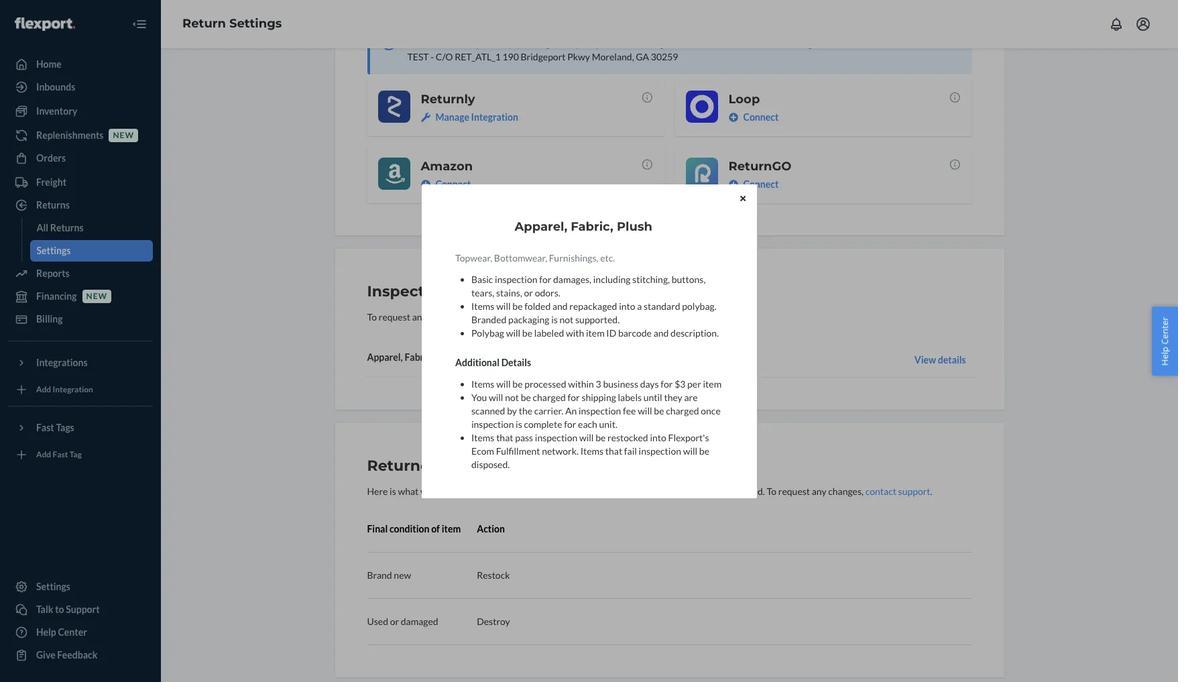 Task type: locate. For each thing, give the bounding box(es) containing it.
stains,
[[496, 287, 522, 298]]

charged down are
[[666, 405, 699, 416]]

1 vertical spatial not
[[505, 391, 519, 403]]

items
[[471, 300, 494, 312], [471, 378, 494, 389], [471, 432, 494, 443], [580, 445, 604, 457]]

item down supported.
[[586, 327, 605, 338]]

0 horizontal spatial that
[[496, 432, 513, 443]]

that
[[496, 432, 513, 443], [605, 445, 622, 457]]

for
[[539, 273, 551, 285], [661, 378, 673, 389], [568, 391, 580, 403], [564, 418, 576, 430]]

days
[[640, 378, 659, 389]]

items down tears,
[[471, 300, 494, 312]]

and down odors.
[[552, 300, 568, 312]]

item
[[586, 327, 605, 338], [703, 378, 722, 389]]

tears,
[[471, 287, 494, 298]]

0 horizontal spatial and
[[552, 300, 568, 312]]

that left the fail
[[605, 445, 622, 457]]

be
[[512, 300, 523, 312], [522, 327, 532, 338], [512, 378, 523, 389], [521, 391, 531, 403], [654, 405, 664, 416], [596, 432, 606, 443], [699, 445, 709, 457]]

processed
[[524, 378, 566, 389]]

1 vertical spatial that
[[605, 445, 622, 457]]

is
[[551, 314, 558, 325], [516, 418, 522, 430]]

be down packaging
[[522, 327, 532, 338]]

will down flexport's
[[683, 445, 698, 457]]

barcode
[[618, 327, 652, 338]]

for up odors.
[[539, 273, 551, 285]]

center
[[1160, 317, 1172, 344]]

polybag.
[[682, 300, 717, 312]]

0 horizontal spatial is
[[516, 418, 522, 430]]

inspection
[[495, 273, 537, 285], [579, 405, 621, 416], [471, 418, 514, 430], [535, 432, 577, 443], [639, 445, 681, 457]]

be up the
[[521, 391, 531, 403]]

will down packaging
[[506, 327, 520, 338]]

by
[[507, 405, 517, 416]]

1 vertical spatial into
[[650, 432, 666, 443]]

unit.
[[599, 418, 617, 430]]

0 horizontal spatial into
[[619, 300, 635, 312]]

charged up carrier.
[[533, 391, 566, 403]]

into right restocked
[[650, 432, 666, 443]]

into
[[619, 300, 635, 312], [650, 432, 666, 443]]

repackaged
[[569, 300, 617, 312]]

1 vertical spatial item
[[703, 378, 722, 389]]

odors.
[[535, 287, 560, 298]]

not inside 'basic inspection for damages, including stitching, buttons, tears, stains, or odors. items will be folded and repackaged into a standard polybag. branded packaging is not supported. polybag will be labeled with item id barcode and description.'
[[560, 314, 574, 325]]

into left a
[[619, 300, 635, 312]]

you
[[471, 391, 487, 403]]

will
[[496, 300, 511, 312], [506, 327, 520, 338], [496, 378, 511, 389], [489, 391, 503, 403], [638, 405, 652, 416], [579, 432, 594, 443], [683, 445, 698, 457]]

item inside 'basic inspection for damages, including stitching, buttons, tears, stains, or odors. items will be folded and repackaged into a standard polybag. branded packaging is not supported. polybag will be labeled with item id barcode and description.'
[[586, 327, 605, 338]]

1 horizontal spatial is
[[551, 314, 558, 325]]

inspection up network.
[[535, 432, 577, 443]]

0 vertical spatial is
[[551, 314, 558, 325]]

1 horizontal spatial not
[[560, 314, 574, 325]]

be down flexport's
[[699, 445, 709, 457]]

help
[[1160, 347, 1172, 366]]

charged
[[533, 391, 566, 403], [666, 405, 699, 416]]

or
[[524, 287, 533, 298]]

is inside 'basic inspection for damages, including stitching, buttons, tears, stains, or odors. items will be folded and repackaged into a standard polybag. branded packaging is not supported. polybag will be labeled with item id barcode and description.'
[[551, 314, 558, 325]]

are
[[684, 391, 698, 403]]

1 vertical spatial charged
[[666, 405, 699, 416]]

polybag
[[471, 327, 504, 338]]

fulfillment
[[496, 445, 540, 457]]

0 vertical spatial charged
[[533, 391, 566, 403]]

labeled
[[534, 327, 564, 338]]

0 vertical spatial into
[[619, 300, 635, 312]]

0 horizontal spatial not
[[505, 391, 519, 403]]

basic inspection for damages, including stitching, buttons, tears, stains, or odors. items will be folded and repackaged into a standard polybag. branded packaging is not supported. polybag will be labeled with item id barcode and description.
[[471, 273, 719, 338]]

will down stains,
[[496, 300, 511, 312]]

item right per
[[703, 378, 722, 389]]

0 vertical spatial item
[[586, 327, 605, 338]]

will right fee
[[638, 405, 652, 416]]

an
[[565, 405, 577, 416]]

items up you
[[471, 378, 494, 389]]

not
[[560, 314, 574, 325], [505, 391, 519, 403]]

1 vertical spatial and
[[654, 327, 669, 338]]

plush
[[617, 219, 652, 234]]

0 horizontal spatial charged
[[533, 391, 566, 403]]

0 vertical spatial not
[[560, 314, 574, 325]]

fail
[[624, 445, 637, 457]]

business
[[603, 378, 638, 389]]

id
[[606, 327, 616, 338]]

fabric,
[[571, 219, 613, 234]]

0 horizontal spatial item
[[586, 327, 605, 338]]

network.
[[542, 445, 579, 457]]

and
[[552, 300, 568, 312], [654, 327, 669, 338]]

1 horizontal spatial charged
[[666, 405, 699, 416]]

0 vertical spatial and
[[552, 300, 568, 312]]

and right barcode
[[654, 327, 669, 338]]

is up labeled
[[551, 314, 558, 325]]

1 horizontal spatial and
[[654, 327, 669, 338]]

that up fulfillment
[[496, 432, 513, 443]]

once
[[701, 405, 721, 416]]

for inside 'basic inspection for damages, including stitching, buttons, tears, stains, or odors. items will be folded and repackaged into a standard polybag. branded packaging is not supported. polybag will be labeled with item id barcode and description.'
[[539, 273, 551, 285]]

3
[[596, 378, 601, 389]]

not up with
[[560, 314, 574, 325]]

help center button
[[1153, 307, 1179, 376]]

furnishings,
[[549, 252, 598, 263]]

1 vertical spatial is
[[516, 418, 522, 430]]

1 horizontal spatial item
[[703, 378, 722, 389]]

folded
[[524, 300, 551, 312]]

scanned
[[471, 405, 505, 416]]

not up the by at the left bottom of page
[[505, 391, 519, 403]]

details
[[501, 357, 531, 368]]

1 horizontal spatial into
[[650, 432, 666, 443]]

is up pass on the bottom
[[516, 418, 522, 430]]

1 horizontal spatial that
[[605, 445, 622, 457]]

be down unit. at the right of the page
[[596, 432, 606, 443]]

inspection up stains,
[[495, 273, 537, 285]]

carrier.
[[534, 405, 563, 416]]



Task type: vqa. For each thing, say whether or not it's contained in the screenshot.
the topmost is
yes



Task type: describe. For each thing, give the bounding box(es) containing it.
items down each
[[580, 445, 604, 457]]

each
[[578, 418, 597, 430]]

packaging
[[508, 314, 549, 325]]

standard
[[644, 300, 680, 312]]

$3
[[675, 378, 686, 389]]

they
[[664, 391, 682, 403]]

pass
[[515, 432, 533, 443]]

will down each
[[579, 432, 594, 443]]

close image
[[741, 195, 746, 203]]

etc.
[[600, 252, 615, 263]]

ecom
[[471, 445, 494, 457]]

topwear,
[[455, 252, 492, 263]]

inspection down shipping
[[579, 405, 621, 416]]

additional
[[455, 357, 499, 368]]

help center
[[1160, 317, 1172, 366]]

be down until on the right of the page
[[654, 405, 664, 416]]

damages,
[[553, 273, 591, 285]]

until
[[644, 391, 662, 403]]

topwear, bottomwear, furnishings, etc.
[[455, 252, 615, 263]]

items will be processed within 3 business days for $3 per item you will not be charged for shipping labels until they are scanned by the carrier. an inspection fee will be charged once inspection is complete for each unit. items that pass inspection will be restocked into flexport's ecom fulfillment network. items that fail inspection will be disposed.
[[471, 378, 722, 470]]

labels
[[618, 391, 642, 403]]

apparel, fabric, plush dialog
[[422, 184, 757, 498]]

into inside 'basic inspection for damages, including stitching, buttons, tears, stains, or odors. items will be folded and repackaged into a standard polybag. branded packaging is not supported. polybag will be labeled with item id barcode and description.'
[[619, 300, 635, 312]]

inspection right the fail
[[639, 445, 681, 457]]

basic
[[471, 273, 493, 285]]

including
[[593, 273, 631, 285]]

0 vertical spatial that
[[496, 432, 513, 443]]

branded
[[471, 314, 506, 325]]

will up scanned
[[489, 391, 503, 403]]

for up an
[[568, 391, 580, 403]]

items inside 'basic inspection for damages, including stitching, buttons, tears, stains, or odors. items will be folded and repackaged into a standard polybag. branded packaging is not supported. polybag will be labeled with item id barcode and description.'
[[471, 300, 494, 312]]

inspection down scanned
[[471, 418, 514, 430]]

items up ecom
[[471, 432, 494, 443]]

description.
[[671, 327, 719, 338]]

into inside items will be processed within 3 business days for $3 per item you will not be charged for shipping labels until they are scanned by the carrier. an inspection fee will be charged once inspection is complete for each unit. items that pass inspection will be restocked into flexport's ecom fulfillment network. items that fail inspection will be disposed.
[[650, 432, 666, 443]]

fee
[[623, 405, 636, 416]]

supported.
[[575, 314, 620, 325]]

not inside items will be processed within 3 business days for $3 per item you will not be charged for shipping labels until they are scanned by the carrier. an inspection fee will be charged once inspection is complete for each unit. items that pass inspection will be restocked into flexport's ecom fulfillment network. items that fail inspection will be disposed.
[[505, 391, 519, 403]]

per
[[687, 378, 701, 389]]

shipping
[[582, 391, 616, 403]]

additional details
[[455, 357, 531, 368]]

be down details
[[512, 378, 523, 389]]

stitching,
[[632, 273, 670, 285]]

with
[[566, 327, 584, 338]]

disposed.
[[471, 459, 510, 470]]

the
[[519, 405, 532, 416]]

for left $3 on the bottom of page
[[661, 378, 673, 389]]

will down additional details on the left bottom
[[496, 378, 511, 389]]

within
[[568, 378, 594, 389]]

restocked
[[607, 432, 648, 443]]

apparel, fabric, plush
[[515, 219, 652, 234]]

buttons,
[[672, 273, 706, 285]]

flexport's
[[668, 432, 709, 443]]

apparel,
[[515, 219, 567, 234]]

be down stains,
[[512, 300, 523, 312]]

for down an
[[564, 418, 576, 430]]

is inside items will be processed within 3 business days for $3 per item you will not be charged for shipping labels until they are scanned by the carrier. an inspection fee will be charged once inspection is complete for each unit. items that pass inspection will be restocked into flexport's ecom fulfillment network. items that fail inspection will be disposed.
[[516, 418, 522, 430]]

a
[[637, 300, 642, 312]]

bottomwear,
[[494, 252, 547, 263]]

item inside items will be processed within 3 business days for $3 per item you will not be charged for shipping labels until they are scanned by the carrier. an inspection fee will be charged once inspection is complete for each unit. items that pass inspection will be restocked into flexport's ecom fulfillment network. items that fail inspection will be disposed.
[[703, 378, 722, 389]]

complete
[[524, 418, 562, 430]]

inspection inside 'basic inspection for damages, including stitching, buttons, tears, stains, or odors. items will be folded and repackaged into a standard polybag. branded packaging is not supported. polybag will be labeled with item id barcode and description.'
[[495, 273, 537, 285]]



